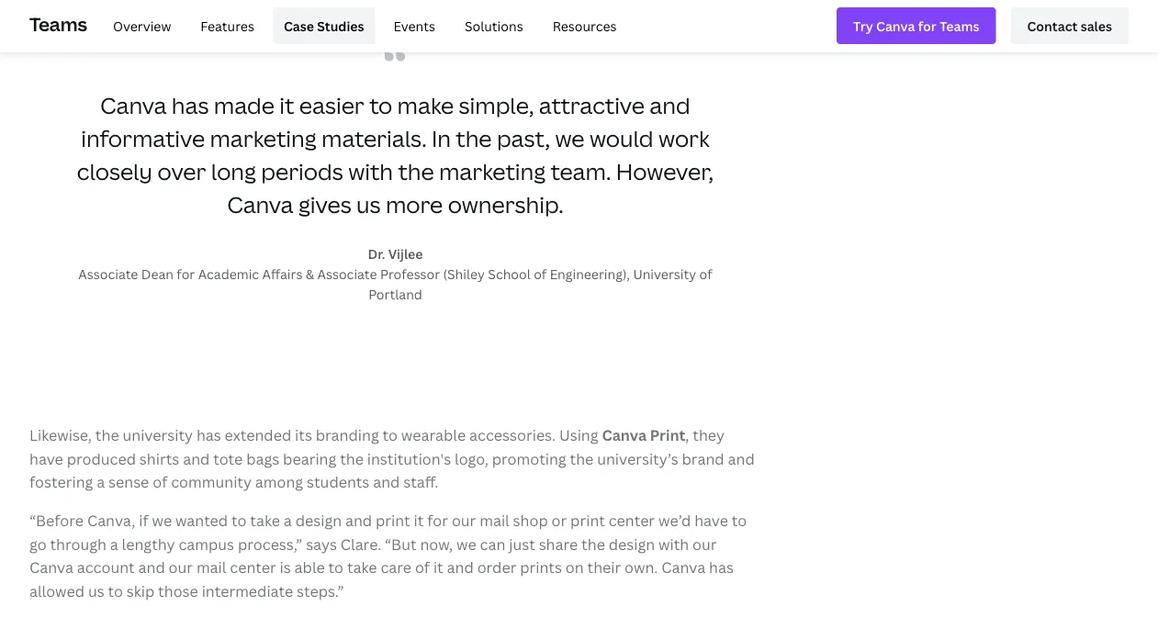 Task type: vqa. For each thing, say whether or not it's contained in the screenshot.
Brand button
no



Task type: locate. For each thing, give the bounding box(es) containing it.
professor
[[380, 265, 440, 282]]

for
[[177, 265, 195, 282], [427, 510, 448, 530]]

tote
[[213, 449, 243, 468]]

"before
[[29, 510, 84, 530]]

periods
[[261, 157, 343, 186]]

print up "but
[[376, 510, 410, 530]]

engineering),
[[550, 265, 630, 282]]

staff.
[[403, 472, 438, 492]]

and up community
[[183, 449, 210, 468]]

0 vertical spatial we
[[555, 123, 585, 153]]

0 horizontal spatial print
[[376, 510, 410, 530]]

menu bar
[[94, 7, 628, 44]]

we inside canva has made it easier to make simple, attractive and informative marketing materials. in the past, we would work closely over long periods with the marketing team. however, canva gives us more ownership.
[[555, 123, 585, 153]]

have down likewise, on the bottom of the page
[[29, 449, 63, 468]]

bearing
[[283, 449, 336, 468]]

2 print from the left
[[570, 510, 605, 530]]

dr. vijlee associate dean for academic affairs & associate professor (shiley school of engineering), university of portland
[[78, 245, 712, 303]]

wanted
[[175, 510, 228, 530]]

process,"
[[238, 534, 302, 554]]

design up says
[[295, 510, 342, 530]]

1 horizontal spatial have
[[695, 510, 728, 530]]

a down canva,
[[110, 534, 118, 554]]

a inside , they have produced shirts and tote bags bearing the institution's logo, promoting the university's brand and fostering a sense of community among students and staff.
[[97, 472, 105, 492]]

solutions
[[465, 17, 523, 34]]

have inside the '"before canva, if we wanted to take a design and print it for our mail shop or print center we'd have to go through a lengthy campus process," says clare. "but now, we can just share the design with our canva account and our mail center is able to take care of it and order prints on their own. canva has allowed us to skip those intermediate steps."'
[[695, 510, 728, 530]]

marketing up the ownership.
[[439, 157, 546, 186]]

materials.
[[321, 123, 427, 153]]

canva up university's
[[602, 425, 647, 445]]

0 horizontal spatial marketing
[[210, 123, 316, 153]]

0 vertical spatial a
[[97, 472, 105, 492]]

the up their
[[581, 534, 605, 554]]

we up "team."
[[555, 123, 585, 153]]

1 vertical spatial marketing
[[439, 157, 546, 186]]

0 vertical spatial with
[[348, 157, 393, 186]]

our up now,
[[452, 510, 476, 530]]

school
[[488, 265, 531, 282]]

1 horizontal spatial design
[[609, 534, 655, 554]]

2 vertical spatial we
[[456, 534, 476, 554]]

just
[[509, 534, 535, 554]]

to
[[369, 90, 392, 120], [383, 425, 398, 445], [231, 510, 247, 530], [732, 510, 747, 530], [328, 557, 343, 577], [108, 581, 123, 601]]

0 vertical spatial take
[[250, 510, 280, 530]]

solutions link
[[454, 7, 534, 44]]

1 horizontal spatial marketing
[[439, 157, 546, 186]]

2 vertical spatial has
[[709, 557, 734, 577]]

menu bar containing overview
[[94, 7, 628, 44]]

0 horizontal spatial a
[[97, 472, 105, 492]]

0 vertical spatial our
[[452, 510, 476, 530]]

a up process,"
[[284, 510, 292, 530]]

and
[[650, 90, 690, 120], [183, 449, 210, 468], [728, 449, 755, 468], [373, 472, 400, 492], [345, 510, 372, 530], [138, 557, 165, 577], [447, 557, 474, 577]]

2 horizontal spatial it
[[433, 557, 443, 577]]

canva up allowed
[[29, 557, 73, 577]]

canva has made it easier to make simple, attractive and informative marketing materials. in the past, we would work closely over long periods with the marketing team. however, canva gives us more ownership.
[[77, 90, 714, 219]]

1 vertical spatial a
[[284, 510, 292, 530]]

have inside , they have produced shirts and tote bags bearing the institution's logo, promoting the university's brand and fostering a sense of community among students and staff.
[[29, 449, 63, 468]]

0 vertical spatial us
[[356, 190, 381, 219]]

1 vertical spatial center
[[230, 557, 276, 577]]

associate left the dean
[[78, 265, 138, 282]]

can
[[480, 534, 505, 554]]

we
[[555, 123, 585, 153], [152, 510, 172, 530], [456, 534, 476, 554]]

1 vertical spatial us
[[88, 581, 104, 601]]

of down shirts
[[153, 472, 167, 492]]

0 vertical spatial have
[[29, 449, 63, 468]]

2 horizontal spatial we
[[555, 123, 585, 153]]

of right the school
[[534, 265, 547, 282]]

team.
[[551, 157, 611, 186]]

associate down dr.
[[317, 265, 377, 282]]

the down using
[[570, 449, 594, 468]]

for inside 'dr. vijlee associate dean for academic affairs & associate professor (shiley school of engineering), university of portland'
[[177, 265, 195, 282]]

university
[[633, 265, 696, 282]]

it down now,
[[433, 557, 443, 577]]

1 horizontal spatial print
[[570, 510, 605, 530]]

our down the brand at right
[[693, 534, 717, 554]]

design up own.
[[609, 534, 655, 554]]

print
[[650, 425, 685, 445]]

mail up can
[[480, 510, 509, 530]]

has up tote
[[196, 425, 221, 445]]

print right or
[[570, 510, 605, 530]]

affairs
[[262, 265, 303, 282]]

1 vertical spatial for
[[427, 510, 448, 530]]

we left can
[[456, 534, 476, 554]]

marketing down made
[[210, 123, 316, 153]]

its
[[295, 425, 312, 445]]

lengthy
[[122, 534, 175, 554]]

0 vertical spatial has
[[172, 90, 209, 120]]

the up "more"
[[398, 157, 434, 186]]

the up produced
[[95, 425, 119, 445]]

intermediate
[[202, 581, 293, 601]]

us right gives on the top
[[356, 190, 381, 219]]

events link
[[383, 7, 446, 44]]

of inside the '"before canva, if we wanted to take a design and print it for our mail shop or print center we'd have to go through a lengthy campus process," says clare. "but now, we can just share the design with our canva account and our mail center is able to take care of it and order prints on their own. canva has allowed us to skip those intermediate steps."'
[[415, 557, 430, 577]]

campus
[[179, 534, 234, 554]]

us down account
[[88, 581, 104, 601]]

they
[[693, 425, 725, 445]]

2 vertical spatial our
[[169, 557, 193, 577]]

0 horizontal spatial it
[[280, 90, 294, 120]]

has left made
[[172, 90, 209, 120]]

take down clare.
[[347, 557, 377, 577]]

able
[[294, 557, 325, 577]]

using
[[559, 425, 598, 445]]

1 vertical spatial mail
[[196, 557, 226, 577]]

1 vertical spatial with
[[658, 534, 689, 554]]

and up clare.
[[345, 510, 372, 530]]

events
[[394, 17, 435, 34]]

us inside the '"before canva, if we wanted to take a design and print it for our mail shop or print center we'd have to go through a lengthy campus process," says clare. "but now, we can just share the design with our canva account and our mail center is able to take care of it and order prints on their own. canva has allowed us to skip those intermediate steps."'
[[88, 581, 104, 601]]

with down the we'd
[[658, 534, 689, 554]]

in
[[432, 123, 451, 153]]

our
[[452, 510, 476, 530], [693, 534, 717, 554], [169, 557, 193, 577]]

0 horizontal spatial take
[[250, 510, 280, 530]]

informative
[[81, 123, 205, 153]]

design
[[295, 510, 342, 530], [609, 534, 655, 554]]

1 horizontal spatial for
[[427, 510, 448, 530]]

1 vertical spatial have
[[695, 510, 728, 530]]

center left the we'd
[[609, 510, 655, 530]]

us
[[356, 190, 381, 219], [88, 581, 104, 601]]

brand
[[682, 449, 724, 468]]

1 horizontal spatial it
[[414, 510, 424, 530]]

it up now,
[[414, 510, 424, 530]]

center
[[609, 510, 655, 530], [230, 557, 276, 577]]

of
[[534, 265, 547, 282], [699, 265, 712, 282], [153, 472, 167, 492], [415, 557, 430, 577]]

to up materials. on the top of page
[[369, 90, 392, 120]]

canva up the informative
[[100, 90, 167, 120]]

quotation mark image
[[384, 43, 406, 61]]

0 horizontal spatial us
[[88, 581, 104, 601]]

0 horizontal spatial mail
[[196, 557, 226, 577]]

and down 'lengthy'
[[138, 557, 165, 577]]

2 horizontal spatial our
[[693, 534, 717, 554]]

take up process,"
[[250, 510, 280, 530]]

community
[[171, 472, 252, 492]]

0 vertical spatial it
[[280, 90, 294, 120]]

1 horizontal spatial associate
[[317, 265, 377, 282]]

0 horizontal spatial for
[[177, 265, 195, 282]]

0 horizontal spatial we
[[152, 510, 172, 530]]

0 vertical spatial mail
[[480, 510, 509, 530]]

1 horizontal spatial with
[[658, 534, 689, 554]]

mail
[[480, 510, 509, 530], [196, 557, 226, 577]]

our up the those
[[169, 557, 193, 577]]

take
[[250, 510, 280, 530], [347, 557, 377, 577]]

has inside the '"before canva, if we wanted to take a design and print it for our mail shop or print center we'd have to go through a lengthy campus process," says clare. "but now, we can just share the design with our canva account and our mail center is able to take care of it and order prints on their own. canva has allowed us to skip those intermediate steps."'
[[709, 557, 734, 577]]

0 horizontal spatial have
[[29, 449, 63, 468]]

a down produced
[[97, 472, 105, 492]]

center up the intermediate
[[230, 557, 276, 577]]

and up work
[[650, 90, 690, 120]]

the right the 'in' at the left of the page
[[456, 123, 492, 153]]

1 horizontal spatial center
[[609, 510, 655, 530]]

mail down campus
[[196, 557, 226, 577]]

with
[[348, 157, 393, 186], [658, 534, 689, 554]]

0 vertical spatial design
[[295, 510, 342, 530]]

logo,
[[455, 449, 488, 468]]

institution's
[[367, 449, 451, 468]]

dr.
[[368, 245, 385, 262]]

care
[[381, 557, 411, 577]]

1 horizontal spatial us
[[356, 190, 381, 219]]

teams
[[29, 11, 87, 36]]

gives
[[298, 190, 351, 219]]

with down materials. on the top of page
[[348, 157, 393, 186]]

a
[[97, 472, 105, 492], [284, 510, 292, 530], [110, 534, 118, 554]]

it right made
[[280, 90, 294, 120]]

for up now,
[[427, 510, 448, 530]]

those
[[158, 581, 198, 601]]

has right own.
[[709, 557, 734, 577]]

it
[[280, 90, 294, 120], [414, 510, 424, 530], [433, 557, 443, 577]]

of right the care
[[415, 557, 430, 577]]

have
[[29, 449, 63, 468], [695, 510, 728, 530]]

studies
[[317, 17, 364, 34]]

, they have produced shirts and tote bags bearing the institution's logo, promoting the university's brand and fostering a sense of community among students and staff.
[[29, 425, 755, 492]]

account
[[77, 557, 135, 577]]

dean
[[141, 265, 174, 282]]

long
[[211, 157, 256, 186]]

the
[[456, 123, 492, 153], [398, 157, 434, 186], [95, 425, 119, 445], [340, 449, 364, 468], [570, 449, 594, 468], [581, 534, 605, 554]]

"before canva, if we wanted to take a design and print it for our mail shop or print center we'd have to go through a lengthy campus process," says clare. "but now, we can just share the design with our canva account and our mail center is able to take care of it and order prints on their own. canva has allowed us to skip those intermediate steps."
[[29, 510, 747, 601]]

1 vertical spatial take
[[347, 557, 377, 577]]

we right if
[[152, 510, 172, 530]]

"but
[[385, 534, 417, 554]]

have right the we'd
[[695, 510, 728, 530]]

made
[[214, 90, 275, 120]]

0 horizontal spatial with
[[348, 157, 393, 186]]

0 vertical spatial for
[[177, 265, 195, 282]]

if
[[139, 510, 148, 530]]

for right the dean
[[177, 265, 195, 282]]

and inside canva has made it easier to make simple, attractive and informative marketing materials. in the past, we would work closely over long periods with the marketing team. however, canva gives us more ownership.
[[650, 90, 690, 120]]

0 horizontal spatial associate
[[78, 265, 138, 282]]

1 horizontal spatial mail
[[480, 510, 509, 530]]

1 horizontal spatial a
[[110, 534, 118, 554]]

to up institution's
[[383, 425, 398, 445]]

,
[[685, 425, 689, 445]]

or
[[552, 510, 567, 530]]

with inside the '"before canva, if we wanted to take a design and print it for our mail shop or print center we'd have to go through a lengthy campus process," says clare. "but now, we can just share the design with our canva account and our mail center is able to take care of it and order prints on their own. canva has allowed us to skip those intermediate steps."'
[[658, 534, 689, 554]]



Task type: describe. For each thing, give the bounding box(es) containing it.
has inside canva has made it easier to make simple, attractive and informative marketing materials. in the past, we would work closely over long periods with the marketing team. however, canva gives us more ownership.
[[172, 90, 209, 120]]

attractive
[[539, 90, 645, 120]]

vijlee
[[388, 245, 423, 262]]

promoting
[[492, 449, 566, 468]]

prints
[[520, 557, 562, 577]]

of right university at the right top of page
[[699, 265, 712, 282]]

2 vertical spatial it
[[433, 557, 443, 577]]

and down institution's
[[373, 472, 400, 492]]

among
[[255, 472, 303, 492]]

would
[[590, 123, 654, 153]]

says
[[306, 534, 337, 554]]

allowed
[[29, 581, 85, 601]]

through
[[50, 534, 106, 554]]

case
[[284, 17, 314, 34]]

of inside , they have produced shirts and tote bags bearing the institution's logo, promoting the university's brand and fostering a sense of community among students and staff.
[[153, 472, 167, 492]]

produced
[[67, 449, 136, 468]]

however,
[[616, 157, 714, 186]]

&
[[306, 265, 314, 282]]

to right 'able'
[[328, 557, 343, 577]]

1 horizontal spatial we
[[456, 534, 476, 554]]

2 horizontal spatial a
[[284, 510, 292, 530]]

own.
[[625, 557, 658, 577]]

1 vertical spatial has
[[196, 425, 221, 445]]

past,
[[497, 123, 550, 153]]

simple,
[[459, 90, 534, 120]]

2 vertical spatial a
[[110, 534, 118, 554]]

steps."
[[297, 581, 344, 601]]

to left skip at the left
[[108, 581, 123, 601]]

order
[[477, 557, 516, 577]]

2 associate from the left
[[317, 265, 377, 282]]

1 horizontal spatial our
[[452, 510, 476, 530]]

overview link
[[102, 7, 182, 44]]

likewise, the university has extended its branding to wearable accessories. using canva print
[[29, 425, 685, 445]]

canva,
[[87, 510, 135, 530]]

case studies link
[[273, 7, 375, 44]]

and down now,
[[447, 557, 474, 577]]

shirts
[[139, 449, 179, 468]]

branding
[[316, 425, 379, 445]]

resources
[[553, 17, 617, 34]]

0 vertical spatial center
[[609, 510, 655, 530]]

academic
[[198, 265, 259, 282]]

more
[[386, 190, 443, 219]]

0 horizontal spatial our
[[169, 557, 193, 577]]

features link
[[190, 7, 265, 44]]

1 associate from the left
[[78, 265, 138, 282]]

case studies
[[284, 17, 364, 34]]

university
[[123, 425, 193, 445]]

the inside the '"before canva, if we wanted to take a design and print it for our mail shop or print center we'd have to go through a lengthy campus process," says clare. "but now, we can just share the design with our canva account and our mail center is able to take care of it and order prints on their own. canva has allowed us to skip those intermediate steps."'
[[581, 534, 605, 554]]

extended
[[225, 425, 291, 445]]

their
[[587, 557, 621, 577]]

sense
[[108, 472, 149, 492]]

go
[[29, 534, 46, 554]]

it inside canva has made it easier to make simple, attractive and informative marketing materials. in the past, we would work closely over long periods with the marketing team. however, canva gives us more ownership.
[[280, 90, 294, 120]]

to inside canva has made it easier to make simple, attractive and informative marketing materials. in the past, we would work closely over long periods with the marketing team. however, canva gives us more ownership.
[[369, 90, 392, 120]]

0 horizontal spatial center
[[230, 557, 276, 577]]

to right the we'd
[[732, 510, 747, 530]]

bags
[[246, 449, 279, 468]]

students
[[307, 472, 370, 492]]

1 print from the left
[[376, 510, 410, 530]]

skip
[[127, 581, 155, 601]]

canva down long
[[227, 190, 293, 219]]

teams element
[[29, 0, 1129, 51]]

canva right own.
[[662, 557, 705, 577]]

make
[[397, 90, 454, 120]]

now,
[[420, 534, 453, 554]]

work
[[658, 123, 710, 153]]

accessories.
[[469, 425, 556, 445]]

is
[[280, 557, 291, 577]]

features
[[201, 17, 254, 34]]

the down branding
[[340, 449, 364, 468]]

resources link
[[542, 7, 628, 44]]

clare.
[[341, 534, 381, 554]]

over
[[158, 157, 206, 186]]

1 vertical spatial our
[[693, 534, 717, 554]]

for inside the '"before canva, if we wanted to take a design and print it for our mail shop or print center we'd have to go through a lengthy campus process," says clare. "but now, we can just share the design with our canva account and our mail center is able to take care of it and order prints on their own. canva has allowed us to skip those intermediate steps."'
[[427, 510, 448, 530]]

1 horizontal spatial take
[[347, 557, 377, 577]]

with inside canva has made it easier to make simple, attractive and informative marketing materials. in the past, we would work closely over long periods with the marketing team. however, canva gives us more ownership.
[[348, 157, 393, 186]]

on
[[566, 557, 584, 577]]

overview
[[113, 17, 171, 34]]

likewise,
[[29, 425, 92, 445]]

ownership.
[[448, 190, 563, 219]]

portland
[[368, 285, 422, 303]]

0 horizontal spatial design
[[295, 510, 342, 530]]

1 vertical spatial we
[[152, 510, 172, 530]]

1 vertical spatial design
[[609, 534, 655, 554]]

to right wanted
[[231, 510, 247, 530]]

university's
[[597, 449, 678, 468]]

share
[[539, 534, 578, 554]]

and right the brand at right
[[728, 449, 755, 468]]

contact sales image
[[1027, 15, 1112, 36]]

menu bar inside teams "element"
[[94, 7, 628, 44]]

0 vertical spatial marketing
[[210, 123, 316, 153]]

us inside canva has made it easier to make simple, attractive and informative marketing materials. in the past, we would work closely over long periods with the marketing team. however, canva gives us more ownership.
[[356, 190, 381, 219]]

we'd
[[658, 510, 691, 530]]

1 vertical spatial it
[[414, 510, 424, 530]]

closely
[[77, 157, 153, 186]]

easier
[[299, 90, 364, 120]]

fostering
[[29, 472, 93, 492]]

shop
[[513, 510, 548, 530]]



